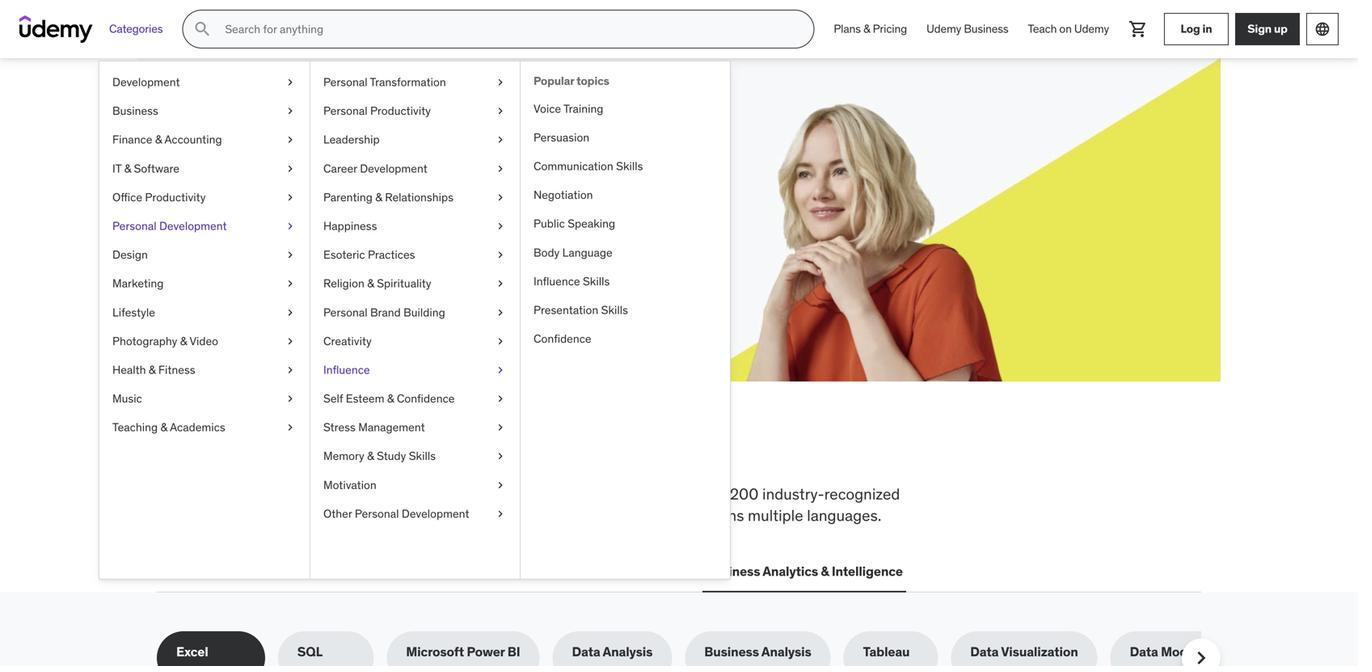 Task type: vqa. For each thing, say whether or not it's contained in the screenshot.
Css 9M+ Learners
no



Task type: locate. For each thing, give the bounding box(es) containing it.
1 horizontal spatial in
[[1203, 22, 1213, 36]]

career development link
[[311, 154, 520, 183]]

xsmall image for music
[[284, 391, 297, 407]]

xsmall image inside business link
[[284, 103, 297, 119]]

relationships
[[385, 190, 454, 205]]

2 analysis from the left
[[762, 644, 812, 660]]

confidence down presentation
[[534, 332, 592, 346]]

accounting
[[165, 132, 222, 147]]

software
[[134, 161, 180, 176]]

business for business analytics & intelligence
[[706, 563, 761, 580]]

influence down the creativity
[[323, 363, 370, 377]]

15.
[[332, 187, 348, 203]]

leadership for leadership link
[[323, 132, 380, 147]]

for
[[292, 129, 330, 162], [675, 484, 693, 504]]

0 vertical spatial productivity
[[370, 104, 431, 118]]

xsmall image inside "creativity" link
[[494, 333, 507, 349]]

well-
[[399, 506, 432, 525]]

body language link
[[521, 238, 730, 267]]

skills up expand
[[215, 129, 288, 162]]

on
[[1060, 22, 1072, 36]]

your up with
[[335, 129, 394, 162]]

development right web
[[190, 563, 271, 580]]

communication for communication skills
[[534, 159, 614, 173]]

business analytics & intelligence
[[706, 563, 903, 580]]

communication up negotiation
[[534, 159, 614, 173]]

music link
[[99, 385, 310, 413]]

& right esteem on the bottom left
[[387, 391, 394, 406]]

development for web development
[[190, 563, 271, 580]]

data science
[[492, 563, 571, 580]]

practices
[[368, 248, 415, 262]]

skills for communication skills
[[616, 159, 643, 173]]

language
[[563, 245, 613, 260]]

data left the 'modeling'
[[1130, 644, 1159, 660]]

& inside parenting & relationships link
[[375, 190, 382, 205]]

xsmall image inside 'happiness' link
[[494, 218, 507, 234]]

to
[[384, 484, 398, 504]]

skills
[[268, 431, 355, 473], [346, 484, 380, 504]]

xsmall image inside teaching & academics link
[[284, 420, 297, 436]]

sql
[[297, 644, 323, 660]]

in up including
[[509, 431, 541, 473]]

data left science
[[492, 563, 520, 580]]

1 horizontal spatial leadership
[[406, 563, 472, 580]]

1 vertical spatial communication
[[590, 563, 686, 580]]

communication inside button
[[590, 563, 686, 580]]

communication down development
[[590, 563, 686, 580]]

& up "office"
[[124, 161, 131, 176]]

0 vertical spatial your
[[335, 129, 394, 162]]

business for business
[[112, 104, 158, 118]]

xsmall image for photography & video
[[284, 333, 297, 349]]

skills inside skills for your future expand your potential with a course. starting at just $12.99 through dec 15.
[[215, 129, 288, 162]]

xsmall image inside self esteem & confidence link
[[494, 391, 507, 407]]

in right log
[[1203, 22, 1213, 36]]

productivity
[[370, 104, 431, 118], [145, 190, 206, 205]]

leadership for leadership button
[[406, 563, 472, 580]]

web development button
[[157, 553, 274, 591]]

1 vertical spatial productivity
[[145, 190, 206, 205]]

1 vertical spatial it
[[290, 563, 301, 580]]

video
[[190, 334, 218, 348]]

xsmall image inside the personal development "link"
[[284, 218, 297, 234]]

at
[[477, 169, 488, 185]]

stress management link
[[311, 413, 520, 442]]

leadership down rounded
[[406, 563, 472, 580]]

& inside plans & pricing link
[[864, 22, 871, 36]]

it up "office"
[[112, 161, 121, 176]]

& inside teaching & academics link
[[161, 420, 167, 435]]

spirituality
[[377, 276, 432, 291]]

& inside finance & accounting link
[[155, 132, 162, 147]]

& for memory & study skills
[[367, 449, 374, 464]]

including
[[516, 484, 579, 504]]

& inside religion & spirituality link
[[367, 276, 374, 291]]

0 vertical spatial it
[[112, 161, 121, 176]]

business inside business analytics & intelligence button
[[706, 563, 761, 580]]

professional
[[493, 506, 577, 525]]

recognized
[[825, 484, 900, 504]]

happiness
[[323, 219, 377, 233]]

future
[[398, 129, 477, 162]]

udemy
[[927, 22, 962, 36], [1075, 22, 1110, 36]]

xsmall image inside parenting & relationships link
[[494, 190, 507, 205]]

self esteem & confidence link
[[311, 385, 520, 413]]

1 horizontal spatial confidence
[[534, 332, 592, 346]]

covering critical workplace skills to technical topics, including prep content for over 200 industry-recognized certifications, our catalog supports well-rounded professional development and spans multiple languages.
[[157, 484, 900, 525]]

health & fitness link
[[99, 356, 310, 385]]

personal down "personal transformation"
[[323, 104, 368, 118]]

for inside skills for your future expand your potential with a course. starting at just $12.99 through dec 15.
[[292, 129, 330, 162]]

xsmall image for it & software
[[284, 161, 297, 177]]

personal up design
[[112, 219, 157, 233]]

1 horizontal spatial influence
[[534, 274, 580, 289]]

0 horizontal spatial in
[[509, 431, 541, 473]]

xsmall image for lifestyle
[[284, 305, 297, 321]]

influence up presentation
[[534, 274, 580, 289]]

marketing link
[[99, 269, 310, 298]]

plans & pricing link
[[824, 10, 917, 49]]

xsmall image inside 'career development' "link"
[[494, 161, 507, 177]]

skills up workplace
[[268, 431, 355, 473]]

photography & video link
[[99, 327, 310, 356]]

xsmall image inside other personal development link
[[494, 506, 507, 522]]

& left video
[[180, 334, 187, 348]]

& right 'analytics'
[[821, 563, 829, 580]]

esteem
[[346, 391, 385, 406]]

skills down language on the top of the page
[[583, 274, 610, 289]]

0 horizontal spatial analysis
[[603, 644, 653, 660]]

productivity down transformation
[[370, 104, 431, 118]]

leadership up career
[[323, 132, 380, 147]]

udemy image
[[19, 15, 93, 43]]

xsmall image inside the it & software link
[[284, 161, 297, 177]]

1 horizontal spatial udemy
[[1075, 22, 1110, 36]]

& right teaching
[[161, 420, 167, 435]]

it inside button
[[290, 563, 301, 580]]

development inside "link"
[[360, 161, 428, 176]]

0 horizontal spatial leadership
[[323, 132, 380, 147]]

xsmall image inside influence link
[[494, 362, 507, 378]]

motivation
[[323, 478, 377, 492]]

religion & spirituality
[[323, 276, 432, 291]]

xsmall image inside memory & study skills link
[[494, 449, 507, 464]]

xsmall image for personal productivity
[[494, 103, 507, 119]]

data right "bi"
[[572, 644, 601, 660]]

xsmall image inside design link
[[284, 247, 297, 263]]

xsmall image inside development link
[[284, 74, 297, 90]]

influence for influence skills
[[534, 274, 580, 289]]

1 vertical spatial skills
[[346, 484, 380, 504]]

technical
[[401, 484, 464, 504]]

esoteric
[[323, 248, 365, 262]]

1 horizontal spatial it
[[290, 563, 301, 580]]

xsmall image inside religion & spirituality link
[[494, 276, 507, 292]]

& for plans & pricing
[[864, 22, 871, 36]]

& inside health & fitness link
[[149, 363, 156, 377]]

productivity up personal development
[[145, 190, 206, 205]]

xsmall image inside personal transformation link
[[494, 74, 507, 90]]

xsmall image
[[284, 74, 297, 90], [494, 74, 507, 90], [284, 103, 297, 119], [494, 103, 507, 119], [284, 132, 297, 148], [494, 132, 507, 148], [284, 190, 297, 205], [494, 190, 507, 205], [284, 218, 297, 234], [284, 247, 297, 263], [284, 276, 297, 292], [284, 305, 297, 321], [494, 305, 507, 321], [284, 333, 297, 349], [494, 333, 507, 349], [284, 391, 297, 407], [494, 391, 507, 407], [284, 420, 297, 436], [494, 420, 507, 436], [494, 477, 507, 493], [494, 506, 507, 522]]

data left visualization
[[971, 644, 999, 660]]

health
[[112, 363, 146, 377]]

prep
[[583, 484, 614, 504]]

1 vertical spatial confidence
[[397, 391, 455, 406]]

motivation link
[[311, 471, 520, 500]]

0 vertical spatial influence
[[534, 274, 580, 289]]

data visualization
[[971, 644, 1079, 660]]

& for health & fitness
[[149, 363, 156, 377]]

self esteem & confidence
[[323, 391, 455, 406]]

it & software
[[112, 161, 180, 176]]

1 horizontal spatial analysis
[[762, 644, 812, 660]]

& right finance
[[155, 132, 162, 147]]

topics
[[577, 74, 610, 88]]

xsmall image for stress management
[[494, 420, 507, 436]]

xsmall image inside photography & video link
[[284, 333, 297, 349]]

it for it certifications
[[290, 563, 301, 580]]

& for it & software
[[124, 161, 131, 176]]

business inside topic filters element
[[705, 644, 759, 660]]

& inside the it & software link
[[124, 161, 131, 176]]

skills for presentation skills
[[601, 303, 628, 317]]

0 horizontal spatial confidence
[[397, 391, 455, 406]]

1 vertical spatial influence
[[323, 363, 370, 377]]

development
[[581, 506, 671, 525]]

personal down religion
[[323, 305, 368, 320]]

and
[[674, 506, 700, 525]]

& inside photography & video link
[[180, 334, 187, 348]]

& left the "study"
[[367, 449, 374, 464]]

& right plans
[[864, 22, 871, 36]]

0 horizontal spatial udemy
[[927, 22, 962, 36]]

lifestyle
[[112, 305, 155, 320]]

1 horizontal spatial productivity
[[370, 104, 431, 118]]

office productivity link
[[99, 183, 310, 212]]

business analytics & intelligence button
[[703, 553, 906, 591]]

xsmall image
[[284, 161, 297, 177], [494, 161, 507, 177], [494, 218, 507, 234], [494, 247, 507, 263], [494, 276, 507, 292], [284, 362, 297, 378], [494, 362, 507, 378], [494, 449, 507, 464]]

for up and
[[675, 484, 693, 504]]

xsmall image inside health & fitness link
[[284, 362, 297, 378]]

our
[[254, 506, 276, 525]]

confidence inside influence element
[[534, 332, 592, 346]]

it for it & software
[[112, 161, 121, 176]]

1 vertical spatial your
[[262, 169, 287, 185]]

personal productivity
[[323, 104, 431, 118]]

& right religion
[[367, 276, 374, 291]]

voice training link
[[521, 94, 730, 123]]

it certifications
[[290, 563, 386, 580]]

development
[[112, 75, 180, 89], [360, 161, 428, 176], [159, 219, 227, 233], [402, 507, 469, 521], [190, 563, 271, 580]]

1 analysis from the left
[[603, 644, 653, 660]]

0 horizontal spatial it
[[112, 161, 121, 176]]

1 vertical spatial leadership
[[406, 563, 472, 580]]

xsmall image inside the stress management "link"
[[494, 420, 507, 436]]

personal up personal productivity
[[323, 75, 368, 89]]

in
[[1203, 22, 1213, 36], [509, 431, 541, 473]]

course.
[[382, 169, 424, 185]]

it left certifications at the left of the page
[[290, 563, 301, 580]]

building
[[404, 305, 445, 320]]

udemy right pricing
[[927, 22, 962, 36]]

xsmall image inside office productivity link
[[284, 190, 297, 205]]

0 vertical spatial communication
[[534, 159, 614, 173]]

analysis for business analysis
[[762, 644, 812, 660]]

xsmall image inside personal productivity link
[[494, 103, 507, 119]]

for up potential
[[292, 129, 330, 162]]

place
[[611, 431, 695, 473]]

1 horizontal spatial for
[[675, 484, 693, 504]]

xsmall image inside personal brand building link
[[494, 305, 507, 321]]

200
[[730, 484, 759, 504]]

data analysis
[[572, 644, 653, 660]]

personal inside "link"
[[112, 219, 157, 233]]

xsmall image for finance & accounting
[[284, 132, 297, 148]]

& for religion & spirituality
[[367, 276, 374, 291]]

xsmall image for memory & study skills
[[494, 449, 507, 464]]

rounded
[[432, 506, 490, 525]]

xsmall image inside motivation link
[[494, 477, 507, 493]]

skills down influence skills link
[[601, 303, 628, 317]]

communication button
[[587, 553, 690, 591]]

critical
[[222, 484, 268, 504]]

xsmall image for personal transformation
[[494, 74, 507, 90]]

xsmall image for parenting & relationships
[[494, 190, 507, 205]]

creativity
[[323, 334, 372, 348]]

xsmall image inside lifestyle link
[[284, 305, 297, 321]]

development down technical
[[402, 507, 469, 521]]

dec
[[306, 187, 329, 203]]

xsmall image inside music link
[[284, 391, 297, 407]]

udemy right on on the top right of the page
[[1075, 22, 1110, 36]]

0 horizontal spatial productivity
[[145, 190, 206, 205]]

skills up supports
[[346, 484, 380, 504]]

business for business analysis
[[705, 644, 759, 660]]

data inside 'button'
[[492, 563, 520, 580]]

xsmall image for development
[[284, 74, 297, 90]]

languages.
[[807, 506, 882, 525]]

log in link
[[1165, 13, 1229, 45]]

data for data science
[[492, 563, 520, 580]]

your up through
[[262, 169, 287, 185]]

xsmall image inside esoteric practices link
[[494, 247, 507, 263]]

0 vertical spatial confidence
[[534, 332, 592, 346]]

confidence
[[534, 332, 592, 346], [397, 391, 455, 406]]

teach on udemy
[[1028, 22, 1110, 36]]

xsmall image for creativity
[[494, 333, 507, 349]]

1 vertical spatial for
[[675, 484, 693, 504]]

personal for personal transformation
[[323, 75, 368, 89]]

development inside "link"
[[159, 219, 227, 233]]

personal development link
[[99, 212, 310, 241]]

0 horizontal spatial influence
[[323, 363, 370, 377]]

xsmall image inside marketing link
[[284, 276, 297, 292]]

xsmall image for career development
[[494, 161, 507, 177]]

xsmall image for teaching & academics
[[284, 420, 297, 436]]

parenting
[[323, 190, 373, 205]]

xsmall image for personal development
[[284, 218, 297, 234]]

0 horizontal spatial your
[[262, 169, 287, 185]]

leadership inside button
[[406, 563, 472, 580]]

xsmall image inside finance & accounting link
[[284, 132, 297, 148]]

& inside memory & study skills link
[[367, 449, 374, 464]]

religion
[[323, 276, 365, 291]]

0 vertical spatial leadership
[[323, 132, 380, 147]]

skills inside covering critical workplace skills to technical topics, including prep content for over 200 industry-recognized certifications, our catalog supports well-rounded professional development and spans multiple languages.
[[346, 484, 380, 504]]

data modeling
[[1130, 644, 1218, 660]]

communication inside influence element
[[534, 159, 614, 173]]

development inside button
[[190, 563, 271, 580]]

& right health
[[149, 363, 156, 377]]

& down a
[[375, 190, 382, 205]]

0 vertical spatial skills
[[268, 431, 355, 473]]

visualization
[[1002, 644, 1079, 660]]

xsmall image inside leadership link
[[494, 132, 507, 148]]

0 vertical spatial for
[[292, 129, 330, 162]]

leadership button
[[402, 553, 476, 591]]

development up parenting & relationships
[[360, 161, 428, 176]]

confidence down influence link
[[397, 391, 455, 406]]

1 horizontal spatial your
[[335, 129, 394, 162]]

data
[[492, 563, 520, 580], [572, 644, 601, 660], [971, 644, 999, 660], [1130, 644, 1159, 660]]

data for data visualization
[[971, 644, 999, 660]]

skills down the persuasion link at the top of page
[[616, 159, 643, 173]]

0 horizontal spatial for
[[292, 129, 330, 162]]

business inside business link
[[112, 104, 158, 118]]

development down office productivity link
[[159, 219, 227, 233]]



Task type: describe. For each thing, give the bounding box(es) containing it.
negotiation
[[534, 188, 593, 202]]

log
[[1181, 22, 1201, 36]]

popular topics
[[534, 74, 610, 88]]

personal for personal brand building
[[323, 305, 368, 320]]

design
[[112, 248, 148, 262]]

negotiation link
[[521, 181, 730, 210]]

just
[[491, 169, 512, 185]]

intelligence
[[832, 563, 903, 580]]

skills down the stress management "link"
[[409, 449, 436, 464]]

shopping cart with 0 items image
[[1129, 19, 1148, 39]]

self
[[323, 391, 343, 406]]

other
[[323, 507, 352, 521]]

voice
[[534, 101, 561, 116]]

influence skills
[[534, 274, 610, 289]]

microsoft power bi
[[406, 644, 520, 660]]

stress management
[[323, 420, 425, 435]]

business inside udemy business link
[[964, 22, 1009, 36]]

spans
[[704, 506, 744, 525]]

popular
[[534, 74, 574, 88]]

& for finance & accounting
[[155, 132, 162, 147]]

personal transformation link
[[311, 68, 520, 97]]

expand
[[215, 169, 259, 185]]

through
[[257, 187, 303, 203]]

up
[[1275, 22, 1288, 36]]

creativity link
[[311, 327, 520, 356]]

xsmall image for personal brand building
[[494, 305, 507, 321]]

photography
[[112, 334, 177, 348]]

xsmall image for religion & spirituality
[[494, 276, 507, 292]]

Search for anything text field
[[222, 15, 794, 43]]

other personal development
[[323, 507, 469, 521]]

personal for personal productivity
[[323, 104, 368, 118]]

personal down to
[[355, 507, 399, 521]]

xsmall image for other personal development
[[494, 506, 507, 522]]

influence element
[[520, 61, 730, 579]]

certifications
[[304, 563, 386, 580]]

0 vertical spatial in
[[1203, 22, 1213, 36]]

photography & video
[[112, 334, 218, 348]]

skills for your future expand your potential with a course. starting at just $12.99 through dec 15.
[[215, 129, 512, 203]]

a
[[372, 169, 378, 185]]

topics,
[[467, 484, 513, 504]]

& inside self esteem & confidence link
[[387, 391, 394, 406]]

management
[[358, 420, 425, 435]]

development for career development
[[360, 161, 428, 176]]

presentation skills link
[[521, 296, 730, 325]]

public speaking
[[534, 216, 616, 231]]

religion & spirituality link
[[311, 269, 520, 298]]

memory & study skills link
[[311, 442, 520, 471]]

business link
[[99, 97, 310, 126]]

$12.99
[[215, 187, 254, 203]]

xsmall image for health & fitness
[[284, 362, 297, 378]]

teach on udemy link
[[1019, 10, 1119, 49]]

& inside business analytics & intelligence button
[[821, 563, 829, 580]]

over
[[697, 484, 727, 504]]

xsmall image for esoteric practices
[[494, 247, 507, 263]]

public
[[534, 216, 565, 231]]

all the skills you need in one place
[[157, 431, 695, 473]]

sign
[[1248, 22, 1272, 36]]

office
[[112, 190, 142, 205]]

xsmall image for leadership
[[494, 132, 507, 148]]

transformation
[[370, 75, 446, 89]]

development link
[[99, 68, 310, 97]]

stress
[[323, 420, 356, 435]]

submit search image
[[193, 19, 212, 39]]

potential
[[290, 169, 341, 185]]

skills for influence skills
[[583, 274, 610, 289]]

teaching
[[112, 420, 158, 435]]

choose a language image
[[1315, 21, 1331, 37]]

analysis for data analysis
[[603, 644, 653, 660]]

web development
[[160, 563, 271, 580]]

for inside covering critical workplace skills to technical topics, including prep content for over 200 industry-recognized certifications, our catalog supports well-rounded professional development and spans multiple languages.
[[675, 484, 693, 504]]

productivity for personal productivity
[[370, 104, 431, 118]]

xsmall image for happiness
[[494, 218, 507, 234]]

business analysis
[[705, 644, 812, 660]]

development down categories dropdown button
[[112, 75, 180, 89]]

modeling
[[1161, 644, 1218, 660]]

xsmall image for self esteem & confidence
[[494, 391, 507, 407]]

log in
[[1181, 22, 1213, 36]]

2 udemy from the left
[[1075, 22, 1110, 36]]

science
[[523, 563, 571, 580]]

personal for personal development
[[112, 219, 157, 233]]

data science button
[[489, 553, 574, 591]]

all
[[157, 431, 204, 473]]

web
[[160, 563, 188, 580]]

communication for communication
[[590, 563, 686, 580]]

finance & accounting
[[112, 132, 222, 147]]

data for data analysis
[[572, 644, 601, 660]]

body
[[534, 245, 560, 260]]

communication skills link
[[521, 152, 730, 181]]

memory & study skills
[[323, 449, 436, 464]]

content
[[618, 484, 671, 504]]

development for personal development
[[159, 219, 227, 233]]

analytics
[[763, 563, 818, 580]]

productivity for office productivity
[[145, 190, 206, 205]]

sign up link
[[1236, 13, 1300, 45]]

with
[[344, 169, 368, 185]]

influence link
[[311, 356, 520, 385]]

you
[[361, 431, 419, 473]]

xsmall image for influence
[[494, 362, 507, 378]]

one
[[547, 431, 605, 473]]

tableau
[[863, 644, 910, 660]]

data for data modeling
[[1130, 644, 1159, 660]]

xsmall image for design
[[284, 247, 297, 263]]

design link
[[99, 241, 310, 269]]

& for parenting & relationships
[[375, 190, 382, 205]]

study
[[377, 449, 406, 464]]

parenting & relationships link
[[311, 183, 520, 212]]

personal brand building
[[323, 305, 445, 320]]

need
[[425, 431, 503, 473]]

topic filters element
[[157, 632, 1237, 666]]

& for photography & video
[[180, 334, 187, 348]]

next image
[[1189, 646, 1215, 666]]

academics
[[170, 420, 225, 435]]

& for teaching & academics
[[161, 420, 167, 435]]

parenting & relationships
[[323, 190, 454, 205]]

teach
[[1028, 22, 1057, 36]]

xsmall image for business
[[284, 103, 297, 119]]

1 vertical spatial in
[[509, 431, 541, 473]]

xsmall image for motivation
[[494, 477, 507, 493]]

influence for influence
[[323, 363, 370, 377]]

esoteric practices link
[[311, 241, 520, 269]]

xsmall image for office productivity
[[284, 190, 297, 205]]

1 udemy from the left
[[927, 22, 962, 36]]

xsmall image for marketing
[[284, 276, 297, 292]]



